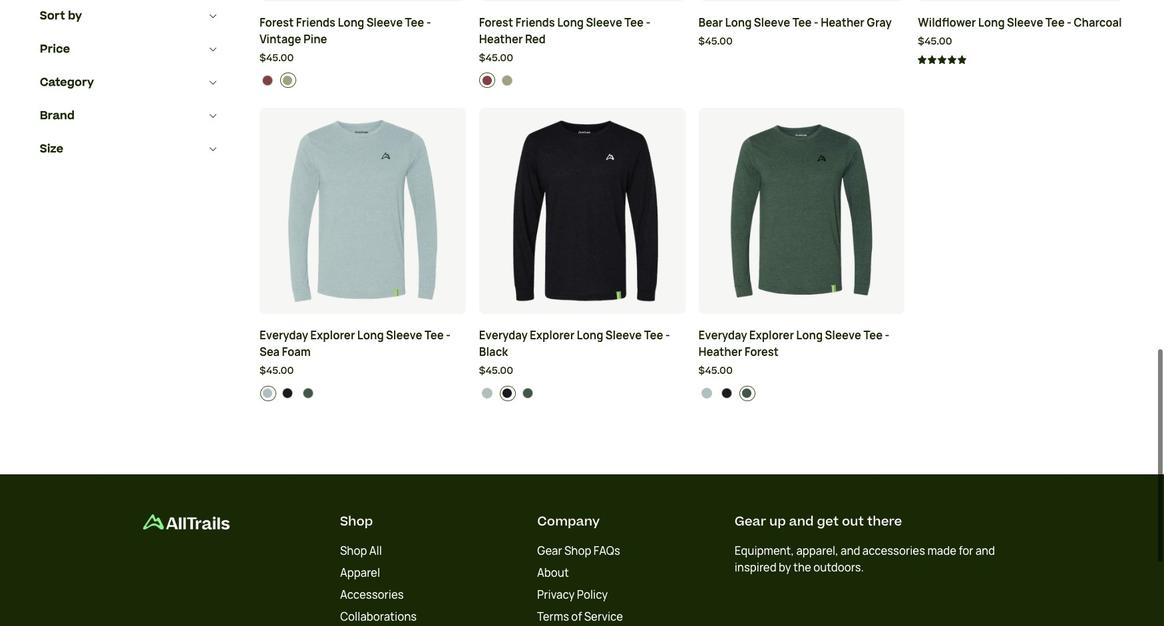 Task type: vqa. For each thing, say whether or not it's contained in the screenshot.
$45.00 within the Everyday Explorer Long Sleeve Tee - Black $45.00
yes



Task type: locate. For each thing, give the bounding box(es) containing it.
2 sea foam image from the left
[[701, 388, 712, 399]]

and right for on the right bottom of page
[[976, 544, 995, 558]]

sleeve
[[367, 15, 403, 30], [586, 15, 622, 30], [754, 15, 790, 30], [1007, 15, 1044, 30], [386, 328, 422, 343], [606, 328, 642, 343], [825, 328, 862, 343]]

- inside everyday explorer long sleeve tee - black $45.00
[[666, 328, 670, 343]]

$45.00 link down the wildflower long sleeve tee - charcoal "link"
[[918, 35, 1124, 50]]

$45.00 link down bear long sleeve tee - heather gray link at right
[[699, 35, 905, 50]]

tee for everyday explorer long sleeve tee - heather forest
[[864, 328, 883, 343]]

everyday up foam
[[260, 328, 308, 343]]

0 horizontal spatial heather forest image
[[303, 388, 314, 399]]

explorer inside everyday explorer long sleeve tee - sea foam $45.00
[[310, 328, 355, 343]]

1 horizontal spatial explorer
[[530, 328, 575, 343]]

wildflower long sleeve tee - charcoal link
[[918, 15, 1124, 31]]

$45.00 inside wildflower long sleeve tee - charcoal $45.00
[[918, 35, 953, 49]]

heather red image left vintage pine option
[[482, 75, 493, 86]]

up
[[770, 512, 786, 531]]

$45.00
[[699, 35, 733, 49], [918, 35, 953, 49], [260, 51, 294, 65], [479, 51, 513, 65], [260, 364, 294, 378], [479, 364, 513, 378], [699, 364, 733, 378]]

3 sea foam radio from the left
[[699, 386, 715, 401]]

option group down forest friends long sleeve tee - heather red $45.00
[[480, 73, 686, 88]]

option group down everyday explorer long sleeve tee - black $45.00
[[480, 386, 686, 401]]

1 heather forest radio from the left
[[520, 386, 536, 401]]

forest up heather forest icon
[[745, 345, 779, 360]]

shop
[[340, 512, 373, 531], [340, 544, 367, 558], [565, 544, 592, 558]]

heather forest radio for $45.00
[[520, 386, 536, 401]]

1 explorer from the left
[[310, 328, 355, 343]]

$45.00 down bear
[[699, 35, 733, 49]]

Black radio
[[280, 386, 296, 401], [500, 386, 516, 401], [719, 386, 735, 401]]

vintage pine image inside radio
[[283, 75, 293, 86]]

$45.00 up 5.0 out of 5.0 stars "image"
[[918, 35, 953, 49]]

1 horizontal spatial heather
[[699, 345, 743, 360]]

option group
[[260, 73, 466, 88], [480, 73, 686, 88], [260, 386, 466, 401], [480, 386, 686, 401], [699, 386, 905, 401]]

2 explorer from the left
[[530, 328, 575, 343]]

tee inside everyday explorer long sleeve tee - heather forest $45.00
[[864, 328, 883, 343]]

gear for gear shop faqs
[[537, 544, 563, 558]]

0 horizontal spatial vintage pine image
[[283, 75, 293, 86]]

everyday up black image
[[699, 328, 747, 343]]

tee inside forest friends long sleeve tee - heather red $45.00
[[625, 15, 644, 30]]

$45.00 down 'black'
[[479, 364, 513, 378]]

- inside bear long sleeve tee - heather gray $45.00
[[814, 15, 819, 30]]

0 horizontal spatial heather red image
[[262, 75, 273, 86]]

0 horizontal spatial and
[[789, 512, 814, 531]]

2 black radio from the left
[[500, 386, 516, 401]]

- for everyday explorer long sleeve tee - black
[[666, 328, 670, 343]]

$45.00 link down forest friends long sleeve tee - vintage pine link
[[260, 51, 466, 66]]

1 sea foam radio from the left
[[260, 386, 276, 401]]

price button
[[40, 33, 220, 66]]

accessories
[[340, 588, 404, 602]]

3 everyday from the left
[[699, 328, 747, 343]]

Heather Forest radio
[[520, 386, 536, 401], [740, 386, 756, 401]]

- inside everyday explorer long sleeve tee - heather forest $45.00
[[885, 328, 890, 343]]

heather red image for vintage
[[262, 75, 273, 86]]

explorer for $45.00
[[530, 328, 575, 343]]

vintage pine image
[[283, 75, 293, 86], [502, 75, 513, 86]]

sort by button
[[40, 0, 220, 33]]

sea foam radio left heather forest option
[[260, 386, 276, 401]]

tee
[[405, 15, 424, 30], [625, 15, 644, 30], [793, 15, 812, 30], [1046, 15, 1065, 30], [425, 328, 444, 343], [644, 328, 663, 343], [864, 328, 883, 343]]

1 heather red radio from the left
[[260, 73, 276, 88]]

Heather Forest radio
[[301, 386, 317, 401]]

gear
[[735, 512, 766, 531], [537, 544, 563, 558]]

Heather Red radio
[[260, 73, 276, 88], [480, 73, 495, 88]]

star image
[[928, 56, 937, 64], [938, 56, 947, 64], [938, 56, 947, 64], [948, 56, 957, 64], [948, 56, 957, 64]]

explorer
[[310, 328, 355, 343], [530, 328, 575, 343], [750, 328, 794, 343]]

black radio down 'black'
[[500, 386, 516, 401]]

heather forest image
[[303, 388, 314, 399], [522, 388, 533, 399]]

sleeve inside forest friends long sleeve tee - heather red $45.00
[[586, 15, 622, 30]]

and right up
[[789, 512, 814, 531]]

sea foam radio down 'black'
[[480, 386, 495, 401]]

1 horizontal spatial and
[[841, 544, 861, 558]]

- for everyday explorer long sleeve tee - heather forest
[[885, 328, 890, 343]]

2 horizontal spatial heather
[[821, 15, 865, 30]]

0 horizontal spatial friends
[[296, 15, 336, 30]]

1 horizontal spatial black image
[[502, 388, 513, 399]]

shop up shop all
[[340, 512, 373, 531]]

1 horizontal spatial heather red image
[[482, 75, 493, 86]]

3 black radio from the left
[[719, 386, 735, 401]]

long for everyday explorer long sleeve tee - black
[[577, 328, 604, 343]]

- inside "forest friends long sleeve tee - vintage pine $45.00"
[[427, 15, 431, 30]]

1 vintage pine image from the left
[[283, 75, 293, 86]]

option group for forest
[[699, 386, 905, 401]]

black radio left heather forest option
[[280, 386, 296, 401]]

heather forest radio right black image
[[740, 386, 756, 401]]

1 horizontal spatial black radio
[[500, 386, 516, 401]]

tee inside "forest friends long sleeve tee - vintage pine $45.00"
[[405, 15, 424, 30]]

option group down everyday explorer long sleeve tee - sea foam $45.00
[[260, 386, 466, 401]]

friends inside forest friends long sleeve tee - heather red $45.00
[[516, 15, 555, 30]]

brand button
[[40, 99, 220, 132]]

0 horizontal spatial heather red radio
[[260, 73, 276, 88]]

$45.00 link down everyday explorer long sleeve tee - heather forest 'link'
[[699, 364, 905, 379]]

0 horizontal spatial heather
[[479, 32, 523, 47]]

long inside forest friends long sleeve tee - heather red $45.00
[[557, 15, 584, 30]]

0 horizontal spatial forest
[[260, 15, 294, 30]]

2 sea foam radio from the left
[[480, 386, 495, 401]]

company
[[537, 512, 600, 531]]

heather red image for heather
[[482, 75, 493, 86]]

1 horizontal spatial by
[[779, 560, 791, 575]]

forest inside everyday explorer long sleeve tee - heather forest $45.00
[[745, 345, 779, 360]]

red
[[525, 32, 546, 47]]

$45.00 up vintage pine option
[[479, 51, 513, 65]]

company button
[[537, 512, 600, 531]]

sleeve inside everyday explorer long sleeve tee - heather forest $45.00
[[825, 328, 862, 343]]

1 horizontal spatial friends
[[516, 15, 555, 30]]

1 heather forest image from the left
[[303, 388, 314, 399]]

sleeve inside everyday explorer long sleeve tee - sea foam $45.00
[[386, 328, 422, 343]]

forest friends long sleeve tee - vintage pine link
[[260, 15, 466, 48]]

heather up black image
[[699, 345, 743, 360]]

heather forest image for $45.00
[[522, 388, 533, 399]]

long inside everyday explorer long sleeve tee - heather forest $45.00
[[796, 328, 823, 343]]

2 heather red radio from the left
[[480, 73, 495, 88]]

heather forest image inside radio
[[522, 388, 533, 399]]

long
[[338, 15, 364, 30], [557, 15, 584, 30], [725, 15, 752, 30], [979, 15, 1005, 30], [357, 328, 384, 343], [577, 328, 604, 343], [796, 328, 823, 343]]

$45.00 link for forest friends long sleeve tee - heather red
[[479, 51, 685, 66]]

long inside wildflower long sleeve tee - charcoal $45.00
[[979, 15, 1005, 30]]

2 horizontal spatial and
[[976, 544, 995, 558]]

1 horizontal spatial vintage pine image
[[502, 75, 513, 86]]

by right sort
[[68, 8, 82, 24]]

shop for shop
[[340, 512, 373, 531]]

privacy policy
[[537, 588, 608, 602]]

0 horizontal spatial by
[[68, 8, 82, 24]]

2 everyday from the left
[[479, 328, 528, 343]]

1 horizontal spatial heather forest radio
[[740, 386, 756, 401]]

forest for forest friends long sleeve tee - heather red
[[479, 15, 513, 30]]

friends up red
[[516, 15, 555, 30]]

sea foam radio left black image
[[699, 386, 715, 401]]

shop button
[[340, 512, 373, 531]]

long inside "forest friends long sleeve tee - vintage pine $45.00"
[[338, 15, 364, 30]]

about
[[537, 566, 569, 580]]

everyday explorer long sleeve tee - sea foam $45.00
[[260, 328, 451, 378]]

terms of service
[[537, 610, 623, 624]]

$45.00 link for everyday explorer long sleeve tee - sea foam
[[260, 364, 466, 379]]

5.0 out of 5.0 stars image
[[918, 56, 967, 65]]

0 horizontal spatial explorer
[[310, 328, 355, 343]]

vintage
[[260, 32, 301, 47]]

0 vertical spatial by
[[68, 8, 82, 24]]

size
[[40, 141, 63, 157]]

1 horizontal spatial sea foam radio
[[480, 386, 495, 401]]

sleeve for everyday explorer long sleeve tee - heather forest
[[825, 328, 862, 343]]

heather forest image right sea foam image
[[303, 388, 314, 399]]

explorer inside everyday explorer long sleeve tee - heather forest $45.00
[[750, 328, 794, 343]]

explorer for foam
[[310, 328, 355, 343]]

star image
[[918, 56, 927, 64], [918, 56, 927, 64], [928, 56, 937, 64], [958, 56, 967, 64], [958, 56, 967, 64]]

black image
[[283, 388, 293, 399], [502, 388, 513, 399]]

sleeve for everyday explorer long sleeve tee - sea foam
[[386, 328, 422, 343]]

service
[[585, 610, 623, 624]]

-
[[427, 15, 431, 30], [646, 15, 651, 30], [814, 15, 819, 30], [1067, 15, 1072, 30], [446, 328, 451, 343], [666, 328, 670, 343], [885, 328, 890, 343]]

0 vertical spatial gear
[[735, 512, 766, 531]]

everyday inside everyday explorer long sleeve tee - sea foam $45.00
[[260, 328, 308, 343]]

forest up vintage pine option
[[479, 15, 513, 30]]

apparel link
[[340, 566, 380, 580]]

everyday explorer long sleeve tee - black link
[[479, 328, 685, 361]]

0 horizontal spatial everyday
[[260, 328, 308, 343]]

Vintage Pine radio
[[280, 73, 296, 88]]

sleeve inside wildflower long sleeve tee - charcoal $45.00
[[1007, 15, 1044, 30]]

vintage pine image for vintage
[[283, 75, 293, 86]]

2 horizontal spatial black radio
[[719, 386, 735, 401]]

black image down 'black'
[[502, 388, 513, 399]]

option group down everyday explorer long sleeve tee - heather forest $45.00
[[699, 386, 905, 401]]

black radio left heather forest icon
[[719, 386, 735, 401]]

forest inside forest friends long sleeve tee - heather red $45.00
[[479, 15, 513, 30]]

shop all
[[340, 544, 382, 558]]

long inside everyday explorer long sleeve tee - sea foam $45.00
[[357, 328, 384, 343]]

1 friends from the left
[[296, 15, 336, 30]]

friends for red
[[516, 15, 555, 30]]

heather red image
[[262, 75, 273, 86], [482, 75, 493, 86]]

and
[[789, 512, 814, 531], [841, 544, 861, 558], [976, 544, 995, 558]]

$45.00 link for wildflower long sleeve tee - charcoal
[[918, 35, 1124, 50]]

heather left gray
[[821, 15, 865, 30]]

1 horizontal spatial sea foam image
[[701, 388, 712, 399]]

Vintage Pine radio
[[500, 73, 516, 88]]

sea foam image
[[482, 388, 493, 399], [701, 388, 712, 399]]

1 black radio from the left
[[280, 386, 296, 401]]

gear left up
[[735, 512, 766, 531]]

0 vertical spatial heather
[[821, 15, 865, 30]]

heather inside everyday explorer long sleeve tee - heather forest $45.00
[[699, 345, 743, 360]]

heather red radio left vintage pine option
[[480, 73, 495, 88]]

sea foam image left black image
[[701, 388, 712, 399]]

2 black image from the left
[[502, 388, 513, 399]]

friends inside "forest friends long sleeve tee - vintage pine $45.00"
[[296, 15, 336, 30]]

$45.00 link for everyday explorer long sleeve tee - black
[[479, 364, 685, 379]]

shop for shop all
[[340, 544, 367, 558]]

vintage pine image inside option
[[502, 75, 513, 86]]

1 vertical spatial by
[[779, 560, 791, 575]]

gear shop faqs
[[537, 544, 621, 558]]

1 black image from the left
[[283, 388, 293, 399]]

1 horizontal spatial heather red radio
[[480, 73, 495, 88]]

wildflower long sleeve tee - charcoal $45.00
[[918, 15, 1122, 49]]

explorer inside everyday explorer long sleeve tee - black $45.00
[[530, 328, 575, 343]]

heather inside forest friends long sleeve tee - heather red $45.00
[[479, 32, 523, 47]]

black radio for foam
[[280, 386, 296, 401]]

everyday explorer long sleeve tee - heather forest $45.00
[[699, 328, 890, 378]]

0 horizontal spatial black radio
[[280, 386, 296, 401]]

Sea Foam radio
[[260, 386, 276, 401], [480, 386, 495, 401], [699, 386, 715, 401]]

$45.00 link
[[699, 35, 905, 50], [918, 35, 1124, 50], [260, 51, 466, 66], [479, 51, 685, 66], [260, 364, 466, 379], [479, 364, 685, 379], [699, 364, 905, 379]]

1 sea foam image from the left
[[482, 388, 493, 399]]

long inside everyday explorer long sleeve tee - black $45.00
[[577, 328, 604, 343]]

gear up and get out there
[[735, 512, 902, 531]]

long for everyday explorer long sleeve tee - heather forest
[[796, 328, 823, 343]]

heather red image left vintage pine radio
[[262, 75, 273, 86]]

heather forest radio down everyday explorer long sleeve tee - black $45.00
[[520, 386, 536, 401]]

everyday up 'black'
[[479, 328, 528, 343]]

faqs
[[594, 544, 621, 558]]

$45.00 link down everyday explorer long sleeve tee - black link
[[479, 364, 685, 379]]

2 vintage pine image from the left
[[502, 75, 513, 86]]

- inside forest friends long sleeve tee - heather red $45.00
[[646, 15, 651, 30]]

by left the
[[779, 560, 791, 575]]

tee inside bear long sleeve tee - heather gray $45.00
[[793, 15, 812, 30]]

by
[[68, 8, 82, 24], [779, 560, 791, 575]]

shop all link
[[340, 544, 382, 558]]

forest up vintage on the left top of page
[[260, 15, 294, 30]]

by inside equipment, apparel, and accessories made for and inspired by the outdoors.
[[779, 560, 791, 575]]

2 heather forest image from the left
[[522, 388, 533, 399]]

forest inside "forest friends long sleeve tee - vintage pine $45.00"
[[260, 15, 294, 30]]

black image right sea foam image
[[283, 388, 293, 399]]

gear up about 'link'
[[537, 544, 563, 558]]

forest friends long sleeve tee - vintage pine $45.00
[[260, 15, 431, 65]]

2 horizontal spatial everyday
[[699, 328, 747, 343]]

sleeve inside everyday explorer long sleeve tee - black $45.00
[[606, 328, 642, 343]]

long for forest friends long sleeve tee - vintage pine
[[338, 15, 364, 30]]

and up outdoors.
[[841, 544, 861, 558]]

1 heather red image from the left
[[262, 75, 273, 86]]

forest friends long sleeve tee - heather red link
[[479, 15, 685, 48]]

equipment, apparel, and accessories made for and inspired by the outdoors.
[[735, 544, 995, 575]]

0 horizontal spatial black image
[[283, 388, 293, 399]]

gray
[[867, 15, 892, 30]]

$45.00 link down forest friends long sleeve tee - heather red "link"
[[479, 51, 685, 66]]

heather forest image inside option
[[303, 388, 314, 399]]

1 horizontal spatial everyday
[[479, 328, 528, 343]]

made
[[928, 544, 957, 558]]

1 vertical spatial heather
[[479, 32, 523, 47]]

$45.00 down vintage on the left top of page
[[260, 51, 294, 65]]

0 horizontal spatial heather forest radio
[[520, 386, 536, 401]]

3 explorer from the left
[[750, 328, 794, 343]]

everyday inside everyday explorer long sleeve tee - black $45.00
[[479, 328, 528, 343]]

sea foam image down 'black'
[[482, 388, 493, 399]]

$45.00 up black image
[[699, 364, 733, 378]]

tee for everyday explorer long sleeve tee - black
[[644, 328, 663, 343]]

2 vertical spatial heather
[[699, 345, 743, 360]]

black image for $45.00
[[502, 388, 513, 399]]

black
[[479, 345, 508, 360]]

$45.00 inside everyday explorer long sleeve tee - sea foam $45.00
[[260, 364, 294, 378]]

1 horizontal spatial heather forest image
[[522, 388, 533, 399]]

2 horizontal spatial explorer
[[750, 328, 794, 343]]

everyday explorer long sleeve tee - black $45.00
[[479, 328, 670, 378]]

$45.00 down sea
[[260, 364, 294, 378]]

$45.00 inside "forest friends long sleeve tee - vintage pine $45.00"
[[260, 51, 294, 65]]

0 horizontal spatial gear
[[537, 544, 563, 558]]

$45.00 link down everyday explorer long sleeve tee - sea foam link
[[260, 364, 466, 379]]

2 friends from the left
[[516, 15, 555, 30]]

heather forest image down everyday explorer long sleeve tee - black $45.00
[[522, 388, 533, 399]]

shop left the all
[[340, 544, 367, 558]]

apparel
[[340, 566, 380, 580]]

tee inside everyday explorer long sleeve tee - sea foam $45.00
[[425, 328, 444, 343]]

heather
[[821, 15, 865, 30], [479, 32, 523, 47], [699, 345, 743, 360]]

2 heather red image from the left
[[482, 75, 493, 86]]

size button
[[40, 132, 220, 166]]

everyday
[[260, 328, 308, 343], [479, 328, 528, 343], [699, 328, 747, 343]]

tee inside everyday explorer long sleeve tee - black $45.00
[[644, 328, 663, 343]]

1 horizontal spatial forest
[[479, 15, 513, 30]]

heather left red
[[479, 32, 523, 47]]

vintage pine image for heather
[[502, 75, 513, 86]]

sort
[[40, 8, 65, 24]]

everyday inside everyday explorer long sleeve tee - heather forest $45.00
[[699, 328, 747, 343]]

heather red radio left vintage pine radio
[[260, 73, 276, 88]]

forest
[[260, 15, 294, 30], [479, 15, 513, 30], [745, 345, 779, 360]]

friends up the "pine"
[[296, 15, 336, 30]]

and for get
[[789, 512, 814, 531]]

2 heather forest radio from the left
[[740, 386, 756, 401]]

option group down "forest friends long sleeve tee - vintage pine $45.00"
[[260, 73, 466, 88]]

2 horizontal spatial sea foam radio
[[699, 386, 715, 401]]

0 horizontal spatial sea foam radio
[[260, 386, 276, 401]]

heather inside bear long sleeve tee - heather gray $45.00
[[821, 15, 865, 30]]

heather forest radio for forest
[[740, 386, 756, 401]]

sleeve inside "forest friends long sleeve tee - vintage pine $45.00"
[[367, 15, 403, 30]]

1 horizontal spatial gear
[[735, 512, 766, 531]]

friends
[[296, 15, 336, 30], [516, 15, 555, 30]]

and for accessories
[[841, 544, 861, 558]]

- inside everyday explorer long sleeve tee - sea foam $45.00
[[446, 328, 451, 343]]

0 horizontal spatial sea foam image
[[482, 388, 493, 399]]

friends for pine
[[296, 15, 336, 30]]

about link
[[537, 566, 569, 580]]

2 horizontal spatial forest
[[745, 345, 779, 360]]

1 everyday from the left
[[260, 328, 308, 343]]

1 vertical spatial gear
[[537, 544, 563, 558]]



Task type: describe. For each thing, give the bounding box(es) containing it.
- for forest friends long sleeve tee - vintage pine
[[427, 15, 431, 30]]

accessories
[[863, 544, 925, 558]]

outdoors.
[[814, 560, 864, 575]]

sea foam image for black
[[482, 388, 493, 399]]

heather red radio for forest friends long sleeve tee - vintage pine
[[260, 73, 276, 88]]

$45.00 link for everyday explorer long sleeve tee - heather forest
[[699, 364, 905, 379]]

privacy policy link
[[537, 588, 608, 602]]

bear
[[699, 15, 723, 30]]

of
[[572, 610, 582, 624]]

heather for forest friends long sleeve tee - heather red
[[479, 32, 523, 47]]

apparel,
[[797, 544, 839, 558]]

$45.00 inside forest friends long sleeve tee - heather red $45.00
[[479, 51, 513, 65]]

sleeve for forest friends long sleeve tee - vintage pine
[[367, 15, 403, 30]]

bear long sleeve tee - heather gray link
[[699, 15, 905, 31]]

bear long sleeve tee - heather gray $45.00
[[699, 15, 892, 49]]

tee for forest friends long sleeve tee - vintage pine
[[405, 15, 424, 30]]

sleeve inside bear long sleeve tee - heather gray $45.00
[[754, 15, 790, 30]]

charcoal
[[1074, 15, 1122, 30]]

everyday for black
[[479, 328, 528, 343]]

black image for foam
[[283, 388, 293, 399]]

all
[[369, 544, 382, 558]]

category
[[40, 75, 94, 91]]

everyday explorer long sleeve tee - sea foam link
[[260, 328, 466, 361]]

equipment,
[[735, 544, 794, 558]]

$45.00 link for forest friends long sleeve tee - vintage pine
[[260, 51, 466, 66]]

get
[[817, 512, 839, 531]]

pine
[[304, 32, 327, 47]]

accessories link
[[340, 588, 404, 602]]

everyday for sea
[[260, 328, 308, 343]]

for
[[959, 544, 974, 558]]

option group for $45.00
[[480, 386, 686, 401]]

heather forest image
[[742, 388, 753, 399]]

- inside wildflower long sleeve tee - charcoal $45.00
[[1067, 15, 1072, 30]]

black image
[[722, 388, 732, 399]]

shop left faqs
[[565, 544, 592, 558]]

everyday explorer long sleeve tee - heather forest link
[[699, 328, 905, 361]]

terms of service link
[[537, 610, 623, 624]]

forest friends long sleeve tee - heather red $45.00
[[479, 15, 651, 65]]

there
[[867, 512, 902, 531]]

the
[[794, 560, 811, 575]]

everyday for heather
[[699, 328, 747, 343]]

sleeve for everyday explorer long sleeve tee - black
[[606, 328, 642, 343]]

heather for everyday explorer long sleeve tee - heather forest
[[699, 345, 743, 360]]

inspired
[[735, 560, 777, 575]]

tee for everyday explorer long sleeve tee - sea foam
[[425, 328, 444, 343]]

black radio for $45.00
[[500, 386, 516, 401]]

sea foam radio for everyday explorer long sleeve tee - black
[[480, 386, 495, 401]]

forest for forest friends long sleeve tee - vintage pine
[[260, 15, 294, 30]]

long for everyday explorer long sleeve tee - sea foam
[[357, 328, 384, 343]]

collaborations
[[340, 610, 417, 624]]

privacy
[[537, 588, 575, 602]]

long inside bear long sleeve tee - heather gray $45.00
[[725, 15, 752, 30]]

option group for red
[[480, 73, 686, 88]]

sea
[[260, 345, 280, 360]]

category button
[[40, 66, 220, 99]]

collaborations link
[[340, 610, 417, 624]]

terms
[[537, 610, 569, 624]]

sea foam radio for everyday explorer long sleeve tee - sea foam
[[260, 386, 276, 401]]

option group for pine
[[260, 73, 466, 88]]

sea foam image
[[262, 388, 273, 399]]

sea foam radio for everyday explorer long sleeve tee - heather forest
[[699, 386, 715, 401]]

option group for foam
[[260, 386, 466, 401]]

by inside dropdown button
[[68, 8, 82, 24]]

gear for gear up and get out there
[[735, 512, 766, 531]]

gear shop faqs link
[[537, 544, 621, 558]]

tee for forest friends long sleeve tee - heather red
[[625, 15, 644, 30]]

$45.00 link for bear long sleeve tee - heather gray
[[699, 35, 905, 50]]

sort by
[[40, 8, 82, 24]]

heather forest image for foam
[[303, 388, 314, 399]]

$45.00 inside bear long sleeve tee - heather gray $45.00
[[699, 35, 733, 49]]

$45.00 inside everyday explorer long sleeve tee - black $45.00
[[479, 364, 513, 378]]

long for forest friends long sleeve tee - heather red
[[557, 15, 584, 30]]

- for forest friends long sleeve tee - heather red
[[646, 15, 651, 30]]

heather red radio for forest friends long sleeve tee - heather red
[[480, 73, 495, 88]]

wildflower
[[918, 15, 976, 30]]

sea foam image for heather
[[701, 388, 712, 399]]

tee inside wildflower long sleeve tee - charcoal $45.00
[[1046, 15, 1065, 30]]

foam
[[282, 345, 311, 360]]

price
[[40, 41, 70, 57]]

black radio for forest
[[719, 386, 735, 401]]

$45.00 inside everyday explorer long sleeve tee - heather forest $45.00
[[699, 364, 733, 378]]

out
[[842, 512, 864, 531]]

alltrails gear shop image
[[143, 514, 229, 530]]

brand
[[40, 108, 75, 124]]

explorer for forest
[[750, 328, 794, 343]]

policy
[[577, 588, 608, 602]]

sleeve for forest friends long sleeve tee - heather red
[[586, 15, 622, 30]]

- for everyday explorer long sleeve tee - sea foam
[[446, 328, 451, 343]]



